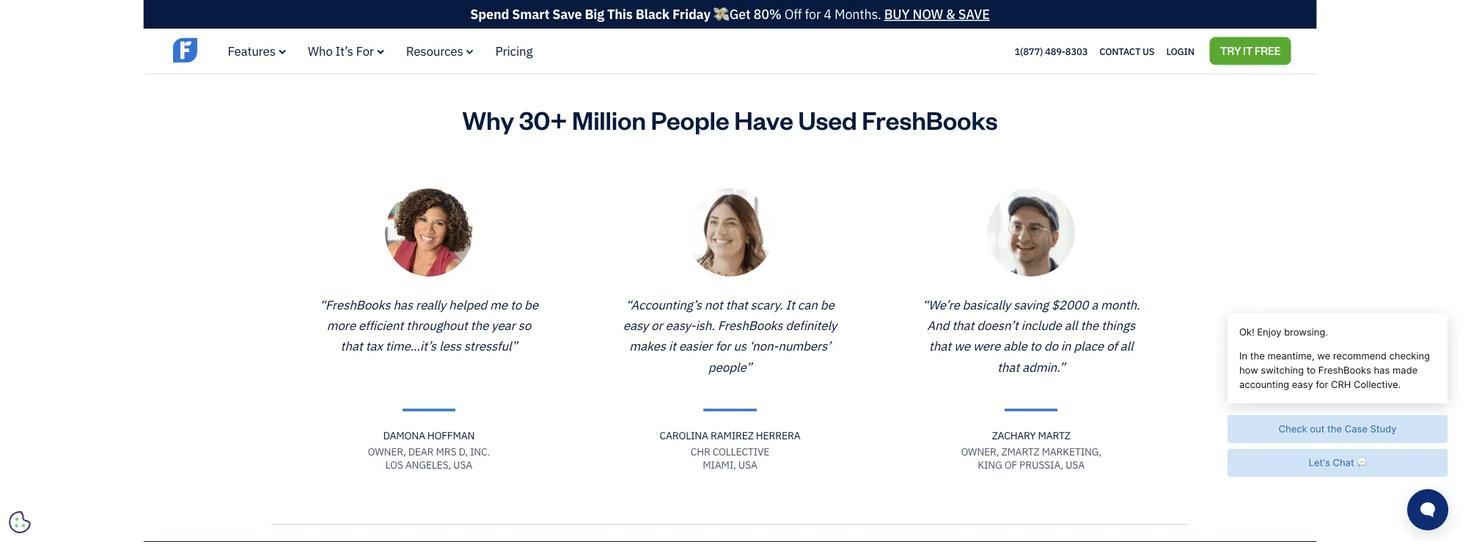 Task type: locate. For each thing, give the bounding box(es) containing it.
this
[[607, 6, 633, 23]]

1 horizontal spatial be
[[821, 296, 835, 313]]

chr
[[691, 444, 711, 458]]

that inside "freshbooks has really helped me to be more efficient throughout the year so that tax time…it's less stressful"
[[341, 338, 363, 354]]

have
[[734, 103, 794, 136]]

buy
[[884, 6, 910, 23]]

2 horizontal spatial usa
[[1066, 458, 1085, 471]]

be for "freshbooks has really helped me to be more efficient throughout the year so that tax time…it's less stressful"
[[524, 296, 538, 313]]

used
[[798, 103, 857, 136]]

0 horizontal spatial freshbooks
[[718, 317, 783, 333]]

easier
[[679, 338, 713, 354]]

2 the from the left
[[1081, 317, 1099, 333]]

1 horizontal spatial the
[[1081, 317, 1099, 333]]

1 horizontal spatial to
[[1030, 338, 1041, 354]]

$2000
[[1052, 296, 1089, 313]]

0 vertical spatial to
[[510, 296, 522, 313]]

of right king
[[1005, 458, 1017, 471]]

it
[[786, 296, 795, 313]]

it right try
[[1243, 43, 1253, 57]]

owner, down zachary
[[961, 444, 999, 458]]

herrera
[[756, 428, 801, 442]]

the up "stressful""
[[471, 317, 489, 333]]

1 vertical spatial of
[[1005, 458, 1017, 471]]

los
[[386, 458, 403, 471]]

0 horizontal spatial to
[[510, 296, 522, 313]]

we
[[954, 338, 971, 354]]

0 horizontal spatial owner,
[[368, 444, 406, 458]]

the up place
[[1081, 317, 1099, 333]]

2 owner, from the left
[[961, 444, 999, 458]]

contact us
[[1100, 45, 1155, 57]]

not
[[705, 296, 723, 313]]

1 horizontal spatial all
[[1121, 338, 1134, 354]]

1 horizontal spatial of
[[1107, 338, 1118, 354]]

damona
[[383, 428, 425, 442]]

and
[[927, 317, 949, 333]]

to right me
[[510, 296, 522, 313]]

ish.
[[696, 317, 715, 333]]

0 horizontal spatial for
[[716, 338, 731, 354]]

martz
[[1038, 428, 1071, 442]]

admin."
[[1023, 359, 1065, 375]]

definitely
[[786, 317, 837, 333]]

0 horizontal spatial all
[[1065, 317, 1078, 333]]

the inside "freshbooks has really helped me to be more efficient throughout the year so that tax time…it's less stressful"
[[471, 317, 489, 333]]

0 vertical spatial of
[[1107, 338, 1118, 354]]

be inside "accounting's not that scary. it can be easy or easy-ish. freshbooks definitely makes it easier for us 'non-numbers' people"
[[821, 296, 835, 313]]

it's
[[335, 43, 353, 59]]

why
[[463, 103, 514, 136]]

that right not
[[726, 296, 748, 313]]

1 vertical spatial freshbooks
[[718, 317, 783, 333]]

freshbooks
[[862, 103, 998, 136], [718, 317, 783, 333]]

1 horizontal spatial freshbooks
[[862, 103, 998, 136]]

place
[[1074, 338, 1104, 354]]

0 horizontal spatial be
[[524, 296, 538, 313]]

usa down hoffman
[[453, 458, 472, 471]]

us
[[734, 338, 747, 354]]

off
[[785, 6, 802, 23]]

why 30+ million people have used freshbooks
[[463, 103, 998, 136]]

0 vertical spatial for
[[805, 6, 821, 23]]

1 horizontal spatial for
[[805, 6, 821, 23]]

2 usa from the left
[[739, 458, 758, 471]]

be inside "freshbooks has really helped me to be more efficient throughout the year so that tax time…it's less stressful"
[[524, 296, 538, 313]]

be for "accounting's not that scary. it can be easy or easy-ish. freshbooks definitely makes it easier for us 'non-numbers' people"
[[821, 296, 835, 313]]

1 be from the left
[[524, 296, 538, 313]]

me
[[490, 296, 508, 313]]

1 vertical spatial all
[[1121, 338, 1134, 354]]

1 vertical spatial it
[[669, 338, 676, 354]]

do
[[1044, 338, 1058, 354]]

that down able
[[998, 359, 1020, 375]]

year
[[492, 317, 515, 333]]

"freshbooks has really helped me to be more efficient throughout the year so that tax time…it's less stressful"
[[320, 296, 538, 354]]

for
[[356, 43, 374, 59]]

0 horizontal spatial of
[[1005, 458, 1017, 471]]

0 horizontal spatial the
[[471, 317, 489, 333]]

pricing link
[[496, 43, 533, 59]]

makes
[[630, 338, 666, 354]]

1 horizontal spatial owner,
[[961, 444, 999, 458]]

save
[[553, 6, 582, 23]]

that
[[726, 296, 748, 313], [952, 317, 975, 333], [341, 338, 363, 354], [929, 338, 951, 354], [998, 359, 1020, 375]]

resources link
[[406, 43, 474, 59]]

it down easy-
[[669, 338, 676, 354]]

can
[[798, 296, 818, 313]]

usa inside damona hoffman owner, dear mrs d, inc. los angeles, usa
[[453, 458, 472, 471]]

try it free link
[[1210, 37, 1291, 65]]

to inside "we're basically saving $2000 a month. and that doesn't include all the things that we were able to do in place of all that admin."
[[1030, 338, 1041, 354]]

angeles,
[[405, 458, 451, 471]]

helped
[[449, 296, 487, 313]]

for
[[805, 6, 821, 23], [716, 338, 731, 354]]

big
[[585, 6, 604, 23]]

that left tax
[[341, 338, 363, 354]]

owner, down damona at the left bottom of page
[[368, 444, 406, 458]]

the
[[471, 317, 489, 333], [1081, 317, 1099, 333]]

1 usa from the left
[[453, 458, 472, 471]]

doesn't
[[977, 317, 1019, 333]]

less
[[439, 338, 461, 354]]

that inside "accounting's not that scary. it can be easy or easy-ish. freshbooks definitely makes it easier for us 'non-numbers' people"
[[726, 296, 748, 313]]

be right can
[[821, 296, 835, 313]]

zachary martz owner, zmartz marketing, king of prussia, usa
[[961, 428, 1102, 471]]

owner, inside zachary martz owner, zmartz marketing, king of prussia, usa
[[961, 444, 999, 458]]

1 horizontal spatial usa
[[739, 458, 758, 471]]

1 horizontal spatial it
[[1243, 43, 1253, 57]]

1 owner, from the left
[[368, 444, 406, 458]]

owner, for were
[[961, 444, 999, 458]]

1 vertical spatial to
[[1030, 338, 1041, 354]]

owner,
[[368, 444, 406, 458], [961, 444, 999, 458]]

be
[[524, 296, 538, 313], [821, 296, 835, 313]]

0 horizontal spatial it
[[669, 338, 676, 354]]

save
[[959, 6, 990, 23]]

scary.
[[751, 296, 783, 313]]

3 usa from the left
[[1066, 458, 1085, 471]]

2 be from the left
[[821, 296, 835, 313]]

who
[[308, 43, 333, 59]]

or
[[651, 317, 663, 333]]

it
[[1243, 43, 1253, 57], [669, 338, 676, 354]]

owner, inside damona hoffman owner, dear mrs d, inc. los angeles, usa
[[368, 444, 406, 458]]

more
[[327, 317, 356, 333]]

all down $2000
[[1065, 317, 1078, 333]]

be up so
[[524, 296, 538, 313]]

0 vertical spatial freshbooks
[[862, 103, 998, 136]]

usa right prussia,
[[1066, 458, 1085, 471]]

of down things
[[1107, 338, 1118, 354]]

for left us
[[716, 338, 731, 354]]

include
[[1022, 317, 1062, 333]]

owner, for time…it's
[[368, 444, 406, 458]]

0 horizontal spatial usa
[[453, 458, 472, 471]]

all down things
[[1121, 338, 1134, 354]]

usa
[[453, 458, 472, 471], [739, 458, 758, 471], [1066, 458, 1085, 471]]

all
[[1065, 317, 1078, 333], [1121, 338, 1134, 354]]

1 the from the left
[[471, 317, 489, 333]]

contact
[[1100, 45, 1141, 57]]

carolina
[[660, 428, 709, 442]]

it inside "accounting's not that scary. it can be easy or easy-ish. freshbooks definitely makes it easier for us 'non-numbers' people"
[[669, 338, 676, 354]]

usa right miami, on the bottom of the page
[[739, 458, 758, 471]]

to left the do
[[1030, 338, 1041, 354]]

d,
[[459, 444, 468, 458]]

pricing
[[496, 43, 533, 59]]

1 vertical spatial for
[[716, 338, 731, 354]]

for left 4
[[805, 6, 821, 23]]



Task type: vqa. For each thing, say whether or not it's contained in the screenshot.


Task type: describe. For each thing, give the bounding box(es) containing it.
carolina ramirez herrera chr collective miami, usa
[[660, 428, 801, 471]]

hoffman
[[428, 428, 475, 442]]

now
[[913, 6, 943, 23]]

usa inside zachary martz owner, zmartz marketing, king of prussia, usa
[[1066, 458, 1085, 471]]

smart
[[512, 6, 550, 23]]

try
[[1220, 43, 1242, 57]]

who it's for
[[308, 43, 374, 59]]

cookie preferences image
[[9, 511, 31, 533]]

contact us link
[[1100, 42, 1155, 61]]

who it's for link
[[308, 43, 384, 59]]

get
[[730, 6, 751, 23]]

efficient
[[359, 317, 404, 333]]

of inside zachary martz owner, zmartz marketing, king of prussia, usa
[[1005, 458, 1017, 471]]

buy now & save link
[[884, 6, 990, 23]]

0 vertical spatial it
[[1243, 43, 1253, 57]]

a
[[1092, 296, 1098, 313]]

80%
[[754, 6, 782, 23]]

of inside "we're basically saving $2000 a month. and that doesn't include all the things that we were able to do in place of all that admin."
[[1107, 338, 1118, 354]]

"freshbooks
[[320, 296, 391, 313]]

features link
[[228, 43, 286, 59]]

spend smart save big this black friday 💸 get 80% off for 4 months. buy now & save
[[470, 6, 990, 23]]

months.
[[835, 6, 882, 23]]

has
[[393, 296, 413, 313]]

4
[[824, 6, 832, 23]]

cookie consent banner dialog
[[11, 362, 231, 531]]

zachary
[[992, 428, 1036, 442]]

login link
[[1167, 42, 1195, 61]]

easy
[[623, 317, 649, 333]]

that down and
[[929, 338, 951, 354]]

throughout
[[406, 317, 468, 333]]

freshbooks logo image
[[173, 36, 286, 64]]

able
[[1004, 338, 1027, 354]]

💸
[[714, 6, 727, 23]]

"accounting's not that scary. it can be easy or easy-ish. freshbooks definitely makes it easier for us 'non-numbers' people"
[[623, 296, 837, 375]]

8303
[[1066, 45, 1088, 57]]

to inside "freshbooks has really helped me to be more efficient throughout the year so that tax time…it's less stressful"
[[510, 296, 522, 313]]

"accounting's
[[626, 296, 702, 313]]

1(877) 489-8303 link
[[1015, 45, 1088, 57]]

dear
[[408, 444, 434, 458]]

30+
[[519, 103, 567, 136]]

things
[[1102, 317, 1136, 333]]

time…it's
[[386, 338, 436, 354]]

try it free
[[1220, 43, 1281, 57]]

mrs
[[436, 444, 457, 458]]

were
[[973, 338, 1001, 354]]

usa inside carolina ramirez herrera chr collective miami, usa
[[739, 458, 758, 471]]

basically
[[963, 296, 1011, 313]]

damona hoffman owner, dear mrs d, inc. los angeles, usa
[[368, 428, 490, 471]]

1(877) 489-8303
[[1015, 45, 1088, 57]]

black
[[636, 6, 670, 23]]

tax
[[366, 338, 383, 354]]

month.
[[1101, 296, 1140, 313]]

million
[[572, 103, 646, 136]]

free
[[1255, 43, 1281, 57]]

0 vertical spatial all
[[1065, 317, 1078, 333]]

"we're
[[923, 296, 960, 313]]

ramirez
[[711, 428, 754, 442]]

features
[[228, 43, 276, 59]]

the inside "we're basically saving $2000 a month. and that doesn't include all the things that we were able to do in place of all that admin."
[[1081, 317, 1099, 333]]

zmartz
[[1002, 444, 1040, 458]]

miami,
[[703, 458, 736, 471]]

"we're basically saving $2000 a month. and that doesn't include all the things that we were able to do in place of all that admin."
[[923, 296, 1140, 375]]

freshbooks inside "accounting's not that scary. it can be easy or easy-ish. freshbooks definitely makes it easier for us 'non-numbers' people"
[[718, 317, 783, 333]]

people
[[651, 103, 730, 136]]

marketing,
[[1042, 444, 1102, 458]]

&
[[946, 6, 956, 23]]

spend
[[470, 6, 509, 23]]

login
[[1167, 45, 1195, 57]]

resources
[[406, 43, 463, 59]]

collective
[[713, 444, 770, 458]]

489-
[[1045, 45, 1066, 57]]

that up we
[[952, 317, 975, 333]]

easy-
[[666, 317, 696, 333]]

people"
[[708, 359, 752, 375]]

stressful"
[[464, 338, 517, 354]]

for inside "accounting's not that scary. it can be easy or easy-ish. freshbooks definitely makes it easier for us 'non-numbers' people"
[[716, 338, 731, 354]]

inc.
[[470, 444, 490, 458]]

1(877)
[[1015, 45, 1043, 57]]

in
[[1061, 338, 1071, 354]]

king
[[978, 458, 1002, 471]]



